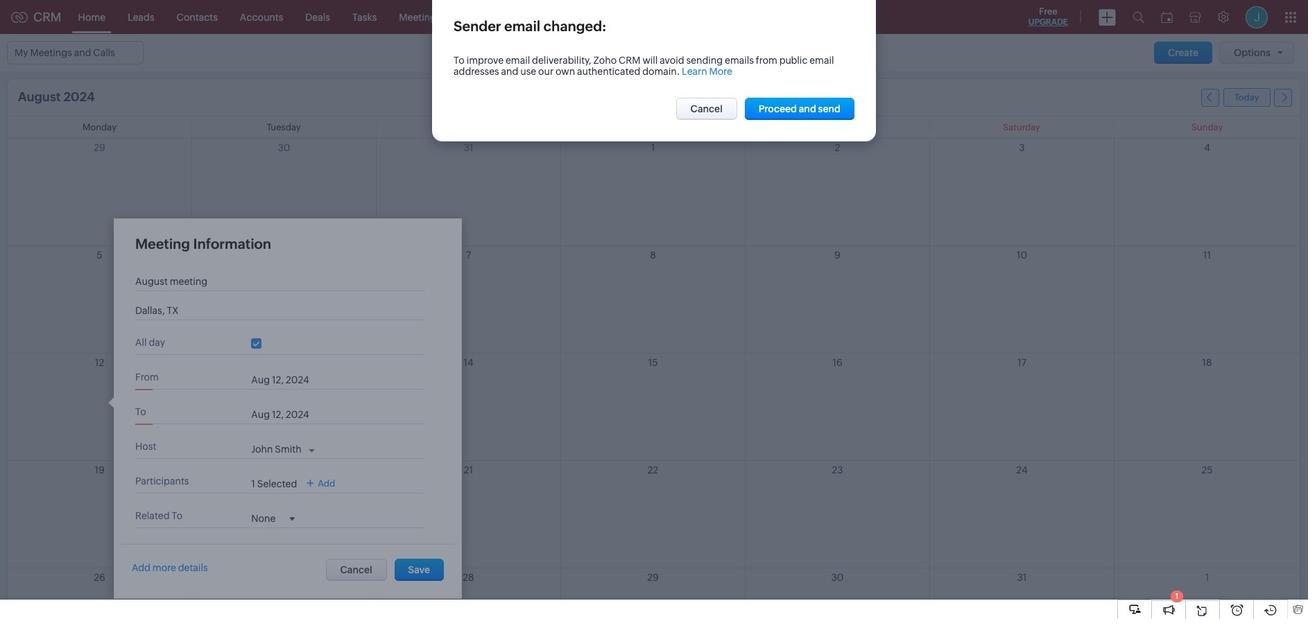 Task type: vqa. For each thing, say whether or not it's contained in the screenshot.
button
yes



Task type: describe. For each thing, give the bounding box(es) containing it.
profile image
[[1246, 6, 1268, 28]]

profile element
[[1237, 0, 1276, 34]]

logo image
[[11, 11, 28, 23]]



Task type: locate. For each thing, give the bounding box(es) containing it.
1 vertical spatial mmm d, yyyy text field
[[251, 409, 328, 420]]

2 mmm d, yyyy text field from the top
[[251, 409, 328, 420]]

mmm d, yyyy text field
[[251, 375, 328, 386], [251, 409, 328, 420]]

0 vertical spatial mmm d, yyyy text field
[[251, 375, 328, 386]]

None button
[[326, 559, 387, 581], [394, 559, 444, 581], [326, 559, 387, 581], [394, 559, 444, 581]]

1 mmm d, yyyy text field from the top
[[251, 375, 328, 386]]



